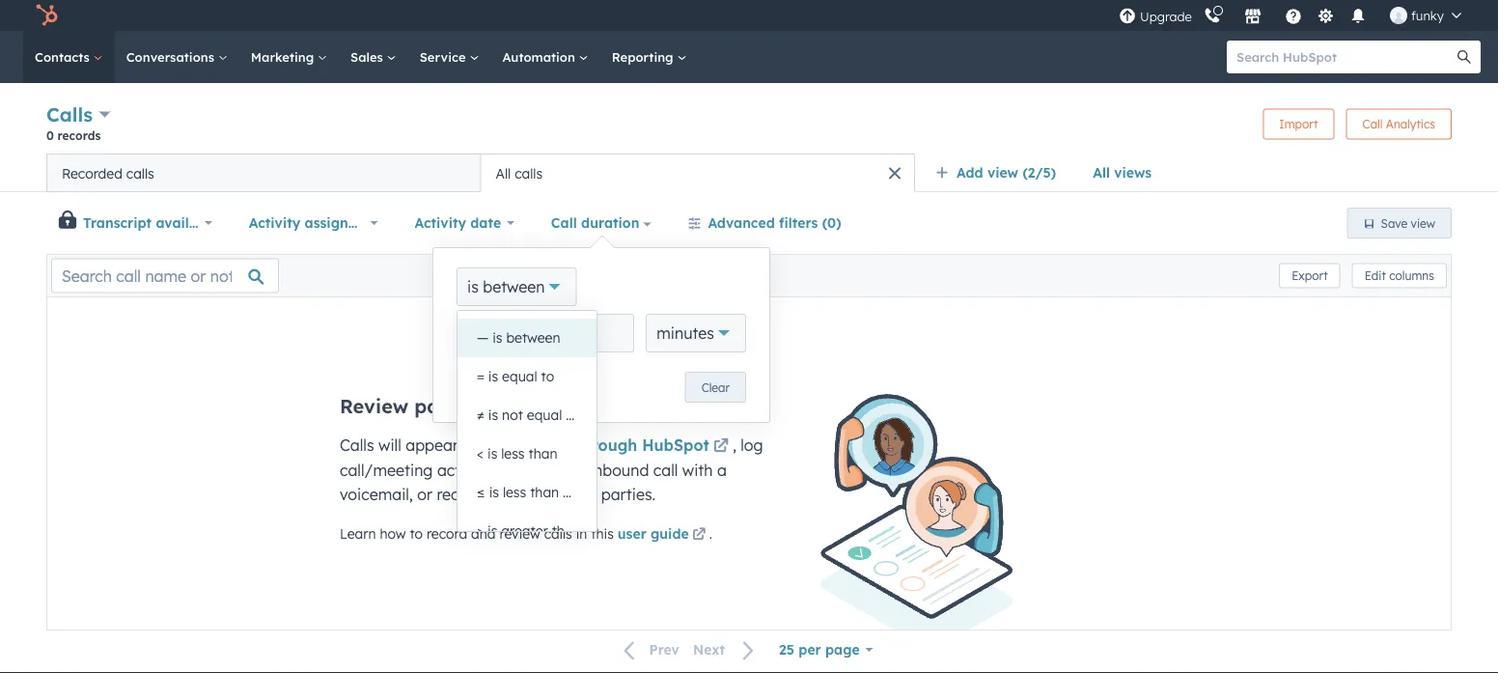 Task type: vqa. For each thing, say whether or not it's contained in the screenshot.
the right Tool
no



Task type: describe. For each thing, give the bounding box(es) containing it.
an
[[567, 461, 586, 480]]

link opens in a new window image inside the call through hubspot link
[[714, 439, 729, 455]]

activity assigned to
[[249, 214, 383, 231]]

call for call duration
[[551, 214, 577, 231]]

to right how
[[410, 525, 423, 542]]

conversations
[[126, 49, 218, 65]]

call analytics
[[1363, 117, 1436, 131]]

than for < is less than
[[529, 445, 558, 462]]

per
[[799, 641, 822, 658]]

―
[[477, 329, 489, 346]]

all views link
[[1081, 154, 1165, 192]]

hubspot link
[[23, 4, 72, 27]]

filters
[[779, 214, 818, 231]]

if
[[499, 436, 509, 455]]

to up through
[[566, 407, 579, 423]]

0 records
[[46, 128, 101, 142]]

parties.
[[601, 485, 656, 504]]

add view (2/5)
[[957, 164, 1057, 181]]

search image
[[1458, 50, 1472, 64]]

marketing
[[251, 49, 318, 65]]

calls for calls
[[46, 102, 93, 127]]

user
[[618, 525, 647, 542]]

0 vertical spatial call
[[544, 436, 571, 455]]

is for <
[[488, 445, 498, 462]]

1 vertical spatial equal
[[527, 407, 562, 423]]

export
[[1292, 268, 1328, 283]]

edit columns button
[[1353, 263, 1448, 288]]

review past conversations in hubspot.
[[340, 394, 716, 418]]

= is equal to button
[[458, 357, 597, 396]]

advanced filters (0) button
[[675, 204, 854, 242]]

advanced
[[708, 214, 775, 231]]

is for >
[[488, 522, 498, 539]]

search button
[[1449, 41, 1481, 73]]

all calls
[[496, 165, 543, 182]]

― is between
[[477, 329, 561, 346]]

hubspot image
[[35, 4, 58, 27]]

conversations link
[[115, 31, 239, 83]]

minutes
[[657, 324, 715, 343]]

duration
[[581, 214, 640, 231]]

add view (2/5) button
[[923, 154, 1081, 192]]

service
[[420, 49, 470, 65]]

activity for activity assigned to
[[249, 214, 301, 231]]

help button
[[1278, 0, 1310, 31]]

settings image
[[1318, 8, 1335, 26]]

calling icon image
[[1204, 7, 1221, 25]]

than for > is greater than
[[552, 522, 581, 539]]

date
[[471, 214, 501, 231]]

1 horizontal spatial in
[[604, 394, 621, 418]]

through
[[576, 436, 638, 455]]

activity date
[[415, 214, 501, 231]]

all calls button
[[481, 154, 915, 192]]

calls for calls will appear here if you
[[340, 436, 374, 455]]

less for <
[[501, 445, 525, 462]]

equal inside 'button'
[[502, 368, 538, 385]]

from
[[524, 485, 559, 504]]

review
[[340, 394, 409, 418]]

past
[[415, 394, 457, 418]]

call/meeting
[[340, 461, 433, 480]]

activity date button
[[402, 204, 527, 242]]

import
[[1280, 117, 1319, 131]]

= is equal to
[[477, 368, 554, 385]]

import button
[[1263, 109, 1335, 140]]

upgrade
[[1140, 9, 1193, 25]]

contacts
[[35, 49, 93, 65]]

calls right recorded
[[126, 165, 154, 182]]

sales
[[351, 49, 387, 65]]

log
[[741, 436, 763, 455]]

views
[[1115, 164, 1152, 181]]

recorded calls
[[62, 165, 154, 182]]

>
[[477, 522, 484, 539]]

calls inside , log call/meeting activities, receive an inbound call with a voicemail, or record calls from third parties.
[[488, 485, 520, 504]]

Search HubSpot search field
[[1227, 41, 1464, 73]]

user guide link
[[618, 524, 709, 547]]

recorded
[[62, 165, 123, 182]]

calls right review
[[544, 525, 572, 542]]

next button
[[687, 638, 767, 663]]

review
[[500, 525, 541, 542]]

is between button
[[457, 267, 577, 306]]

inbound
[[590, 461, 649, 480]]

or inside button
[[563, 484, 576, 501]]

0
[[46, 128, 54, 142]]

call duration
[[551, 214, 640, 231]]

you
[[513, 436, 540, 455]]

calls up activity date popup button
[[515, 165, 543, 182]]

― is between button
[[458, 319, 597, 357]]

> is greater than button
[[458, 512, 597, 550]]

user guide
[[618, 525, 689, 542]]

hubspot.
[[627, 394, 716, 418]]

assigned
[[305, 214, 365, 231]]

is for ―
[[493, 329, 503, 346]]

calls button
[[46, 100, 111, 128]]

1 vertical spatial and
[[471, 525, 496, 542]]

receive
[[511, 461, 563, 480]]

all views
[[1093, 164, 1152, 181]]

1 vertical spatial link opens in a new window image
[[693, 524, 706, 547]]

0 vertical spatial link opens in a new window image
[[714, 436, 729, 459]]

link opens in a new window image inside user guide link
[[693, 529, 706, 542]]

.
[[709, 525, 713, 542]]

export button
[[1280, 263, 1341, 288]]

call through hubspot link
[[544, 436, 733, 459]]

is for =
[[488, 368, 498, 385]]

transcript
[[83, 214, 152, 231]]

sales link
[[339, 31, 408, 83]]

to inside popup button
[[369, 214, 383, 231]]

transcript available button
[[78, 204, 225, 242]]

contacts link
[[23, 31, 115, 83]]

≤ is less than or equal to button
[[458, 473, 632, 512]]

calling icon button
[[1196, 3, 1229, 28]]

call inside , log call/meeting activities, receive an inbound call with a voicemail, or record calls from third parties.
[[654, 461, 678, 480]]

to down inbound
[[619, 484, 632, 501]]



Task type: locate. For each thing, give the bounding box(es) containing it.
activities,
[[437, 461, 507, 480]]

0 vertical spatial record
[[437, 485, 484, 504]]

calls banner
[[46, 100, 1452, 154]]

call through hubspot
[[544, 436, 710, 455]]

prev button
[[613, 638, 687, 663]]

,
[[733, 436, 737, 455]]

<
[[477, 445, 484, 462]]

calls left will in the bottom of the page
[[340, 436, 374, 455]]

0 vertical spatial than
[[529, 445, 558, 462]]

is right ―
[[493, 329, 503, 346]]

2 vertical spatial equal
[[580, 484, 615, 501]]

less for ≤
[[503, 484, 527, 501]]

calls up 0 records
[[46, 102, 93, 127]]

link opens in a new window image left ","
[[714, 436, 729, 459]]

is for ≤
[[489, 484, 499, 501]]

or inside , log call/meeting activities, receive an inbound call with a voicemail, or record calls from third parties.
[[418, 485, 433, 504]]

call inside banner
[[1363, 117, 1383, 131]]

voicemail,
[[340, 485, 413, 504]]

is for ≠
[[488, 407, 498, 423]]

1 vertical spatial less
[[503, 484, 527, 501]]

is inside popup button
[[467, 277, 479, 296]]

view right 'save'
[[1411, 216, 1436, 230]]

records
[[57, 128, 101, 142]]

automation
[[503, 49, 579, 65]]

0 horizontal spatial or
[[418, 485, 433, 504]]

call up 'an'
[[544, 436, 571, 455]]

edit columns
[[1365, 268, 1435, 283]]

1 vertical spatial view
[[1411, 216, 1436, 230]]

0 vertical spatial call
[[1363, 117, 1383, 131]]

all inside all calls button
[[496, 165, 511, 182]]

1 horizontal spatial or
[[563, 484, 576, 501]]

0 horizontal spatial activity
[[249, 214, 301, 231]]

learn
[[340, 525, 376, 542]]

calls
[[126, 165, 154, 182], [515, 165, 543, 182], [488, 485, 520, 504], [544, 525, 572, 542]]

1 horizontal spatial and
[[533, 324, 558, 341]]

1 horizontal spatial call
[[654, 461, 678, 480]]

=
[[477, 368, 485, 385]]

all left views
[[1093, 164, 1110, 181]]

2 vertical spatial than
[[552, 522, 581, 539]]

link opens in a new window image left "."
[[693, 524, 706, 547]]

view right add
[[988, 164, 1019, 181]]

1 vertical spatial calls
[[340, 436, 374, 455]]

1 horizontal spatial link opens in a new window image
[[714, 436, 729, 459]]

1 horizontal spatial call
[[1363, 117, 1383, 131]]

call inside button
[[551, 214, 577, 231]]

2 activity from the left
[[415, 214, 466, 231]]

transcript available
[[83, 214, 218, 231]]

to up conversations
[[541, 368, 554, 385]]

link opens in a new window image left ","
[[714, 439, 729, 455]]

None text field
[[457, 314, 530, 352], [562, 314, 635, 352], [457, 314, 530, 352], [562, 314, 635, 352]]

0 horizontal spatial calls
[[46, 102, 93, 127]]

call left analytics
[[1363, 117, 1383, 131]]

funky button
[[1379, 0, 1474, 31]]

≤ is less than or equal to
[[477, 484, 632, 501]]

calls right ≤
[[488, 485, 520, 504]]

automation link
[[491, 31, 600, 83]]

view for save
[[1411, 216, 1436, 230]]

service link
[[408, 31, 491, 83]]

1 all from the left
[[1093, 164, 1110, 181]]

list box containing ― is between
[[458, 311, 632, 550]]

how
[[380, 525, 406, 542]]

2 all from the left
[[496, 165, 511, 182]]

activity
[[249, 214, 301, 231], [415, 214, 466, 231]]

equal right not
[[527, 407, 562, 423]]

record down activities,
[[437, 485, 484, 504]]

greater
[[501, 522, 548, 539]]

or
[[563, 484, 576, 501], [418, 485, 433, 504]]

help image
[[1285, 9, 1303, 26]]

1 horizontal spatial link opens in a new window image
[[714, 439, 729, 455]]

is right =
[[488, 368, 498, 385]]

in left this
[[576, 525, 587, 542]]

view for add
[[988, 164, 1019, 181]]

equal up review past conversations in hubspot.
[[502, 368, 538, 385]]

between up ― is between at the left of page
[[483, 277, 545, 296]]

0 horizontal spatial all
[[496, 165, 511, 182]]

1 vertical spatial than
[[530, 484, 559, 501]]

menu
[[1117, 0, 1476, 31]]

is right ≤
[[489, 484, 499, 501]]

Search call name or notes search field
[[51, 258, 279, 293]]

upgrade image
[[1119, 8, 1137, 26]]

page
[[826, 641, 860, 658]]

is right <
[[488, 445, 498, 462]]

is right ≠
[[488, 407, 498, 423]]

a
[[717, 461, 727, 480]]

activity down the recorded calls button
[[249, 214, 301, 231]]

between inside is between popup button
[[483, 277, 545, 296]]

is up ―
[[467, 277, 479, 296]]

is right >
[[488, 522, 498, 539]]

clear button
[[685, 372, 746, 403]]

(2/5)
[[1023, 164, 1057, 181]]

calls inside popup button
[[46, 102, 93, 127]]

1 horizontal spatial calls
[[340, 436, 374, 455]]

1 vertical spatial call
[[551, 214, 577, 231]]

to right assigned
[[369, 214, 383, 231]]

1 vertical spatial call
[[654, 461, 678, 480]]

25 per page button
[[767, 631, 886, 669]]

to inside 'button'
[[541, 368, 554, 385]]

0 horizontal spatial and
[[471, 525, 496, 542]]

1 vertical spatial link opens in a new window image
[[693, 529, 706, 542]]

0 vertical spatial less
[[501, 445, 525, 462]]

prev
[[649, 641, 680, 658]]

call
[[544, 436, 571, 455], [654, 461, 678, 480]]

1 vertical spatial between
[[506, 329, 561, 346]]

apply
[[473, 380, 504, 394]]

recorded calls button
[[46, 154, 481, 192]]

call down hubspot
[[654, 461, 678, 480]]

0 vertical spatial in
[[604, 394, 621, 418]]

1 horizontal spatial view
[[1411, 216, 1436, 230]]

marketing link
[[239, 31, 339, 83]]

25
[[779, 641, 795, 658]]

0 vertical spatial and
[[533, 324, 558, 341]]

link opens in a new window image left "."
[[693, 529, 706, 542]]

menu containing funky
[[1117, 0, 1476, 31]]

notifications image
[[1350, 9, 1367, 26]]

this
[[591, 525, 614, 542]]

calls
[[46, 102, 93, 127], [340, 436, 374, 455]]

call duration button
[[539, 204, 664, 242]]

view inside button
[[1411, 216, 1436, 230]]

0 horizontal spatial view
[[988, 164, 1019, 181]]

is inside 'button'
[[488, 368, 498, 385]]

all up date
[[496, 165, 511, 182]]

conversations
[[463, 394, 598, 418]]

0 vertical spatial view
[[988, 164, 1019, 181]]

save
[[1381, 216, 1408, 230]]

link opens in a new window image
[[714, 439, 729, 455], [693, 524, 706, 547]]

0 vertical spatial link opens in a new window image
[[714, 439, 729, 455]]

will
[[379, 436, 401, 455]]

call left duration
[[551, 214, 577, 231]]

settings link
[[1314, 5, 1338, 26]]

call for call analytics
[[1363, 117, 1383, 131]]

less
[[501, 445, 525, 462], [503, 484, 527, 501]]

all for all calls
[[496, 165, 511, 182]]

link opens in a new window image
[[714, 436, 729, 459], [693, 529, 706, 542]]

edit
[[1365, 268, 1387, 283]]

calls will appear here if you
[[340, 436, 544, 455]]

view inside popup button
[[988, 164, 1019, 181]]

marketplaces image
[[1245, 9, 1262, 26]]

≤
[[477, 484, 486, 501]]

and up = is equal to 'button'
[[533, 324, 558, 341]]

hubspot
[[642, 436, 710, 455]]

> is greater than
[[477, 522, 581, 539]]

call analytics link
[[1347, 109, 1452, 140]]

all for all views
[[1093, 164, 1110, 181]]

or down 'an'
[[563, 484, 576, 501]]

0 horizontal spatial call
[[551, 214, 577, 231]]

0 vertical spatial calls
[[46, 102, 93, 127]]

< is less than
[[477, 445, 558, 462]]

and left review
[[471, 525, 496, 542]]

add
[[957, 164, 984, 181]]

funky town image
[[1390, 7, 1408, 24]]

record left >
[[427, 525, 468, 542]]

record inside , log call/meeting activities, receive an inbound call with a voicemail, or record calls from third parties.
[[437, 485, 484, 504]]

advanced filters (0)
[[708, 214, 842, 231]]

than for ≤ is less than or equal to
[[530, 484, 559, 501]]

1 horizontal spatial activity
[[415, 214, 466, 231]]

clear
[[702, 380, 730, 394]]

, log call/meeting activities, receive an inbound call with a voicemail, or record calls from third parties.
[[340, 436, 763, 504]]

save view button
[[1348, 208, 1452, 239]]

between inside ― is between button
[[506, 329, 561, 346]]

not
[[502, 407, 523, 423]]

notifications button
[[1342, 0, 1375, 31]]

1 horizontal spatial all
[[1093, 164, 1110, 181]]

activity for activity date
[[415, 214, 466, 231]]

in up through
[[604, 394, 621, 418]]

guide
[[651, 525, 689, 542]]

appear
[[406, 436, 459, 455]]

0 horizontal spatial call
[[544, 436, 571, 455]]

here
[[463, 436, 495, 455]]

to
[[369, 214, 383, 231], [541, 368, 554, 385], [566, 407, 579, 423], [619, 484, 632, 501], [410, 525, 423, 542]]

1 vertical spatial in
[[576, 525, 587, 542]]

0 horizontal spatial link opens in a new window image
[[693, 524, 706, 547]]

0 vertical spatial between
[[483, 277, 545, 296]]

than
[[529, 445, 558, 462], [530, 484, 559, 501], [552, 522, 581, 539]]

view
[[988, 164, 1019, 181], [1411, 216, 1436, 230]]

or down call/meeting
[[418, 485, 433, 504]]

0 vertical spatial equal
[[502, 368, 538, 385]]

learn how to record and review calls in this
[[340, 525, 618, 542]]

activity left date
[[415, 214, 466, 231]]

0 horizontal spatial link opens in a new window image
[[693, 529, 706, 542]]

(0)
[[822, 214, 842, 231]]

pagination navigation
[[613, 637, 767, 663]]

1 vertical spatial record
[[427, 525, 468, 542]]

0 horizontal spatial in
[[576, 525, 587, 542]]

1 activity from the left
[[249, 214, 301, 231]]

list box
[[458, 311, 632, 550]]

< is less than button
[[458, 435, 597, 473]]

≠ is not equal to
[[477, 407, 579, 423]]

equal down 'an'
[[580, 484, 615, 501]]

between up = is equal to 'button'
[[506, 329, 561, 346]]

activity assigned to button
[[236, 204, 391, 242]]



